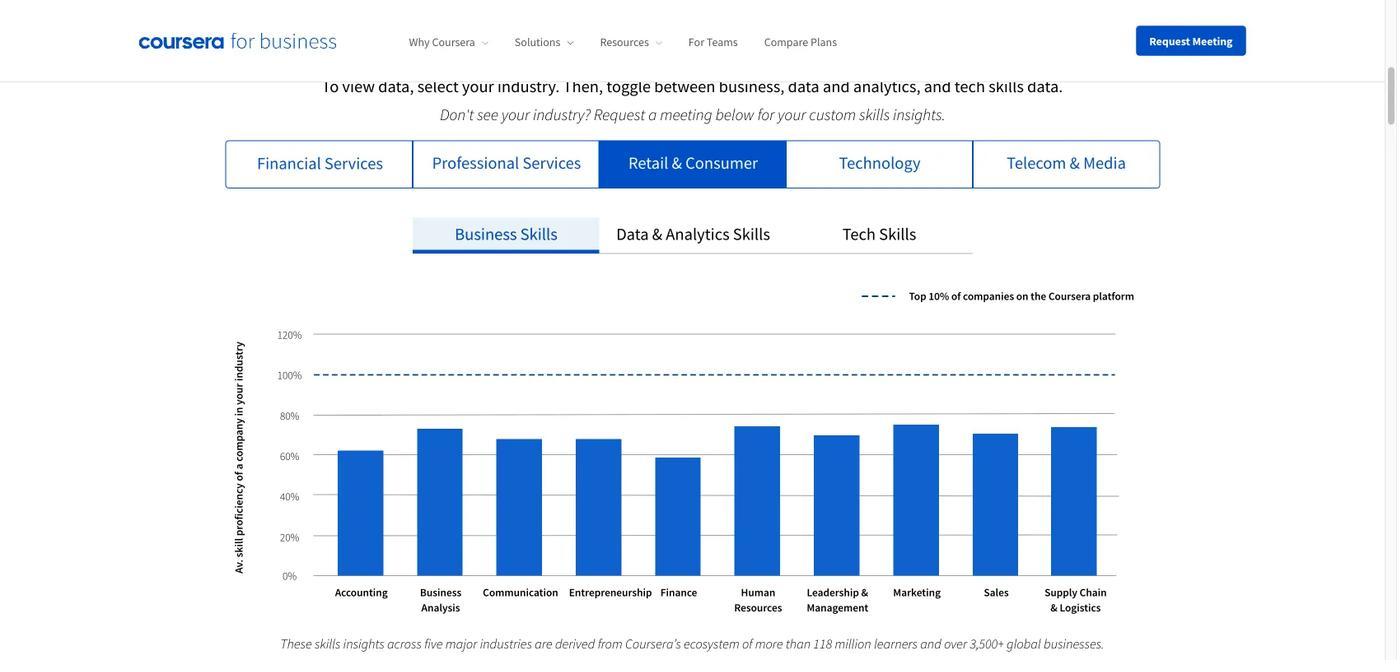 Task type: vqa. For each thing, say whether or not it's contained in the screenshot.
'Why Coursera' link
yes



Task type: locate. For each thing, give the bounding box(es) containing it.
for
[[689, 35, 704, 50]]

solutions link
[[515, 35, 574, 50]]

meeting
[[1193, 33, 1233, 48]]

request meeting
[[1150, 33, 1233, 48]]

why coursera link
[[409, 35, 488, 50]]

resources
[[600, 35, 649, 50]]

compare plans link
[[764, 35, 837, 50]]

plans
[[811, 35, 837, 50]]



Task type: describe. For each thing, give the bounding box(es) containing it.
for teams link
[[689, 35, 738, 50]]

teams
[[707, 35, 738, 50]]

coursera
[[432, 35, 475, 50]]

for teams
[[689, 35, 738, 50]]

why
[[409, 35, 430, 50]]

request meeting button
[[1136, 26, 1246, 56]]

resources link
[[600, 35, 662, 50]]

compare
[[764, 35, 808, 50]]

why coursera
[[409, 35, 475, 50]]

compare plans
[[764, 35, 837, 50]]

request
[[1150, 33, 1190, 48]]

coursera for business image
[[139, 32, 337, 49]]

solutions
[[515, 35, 561, 50]]



